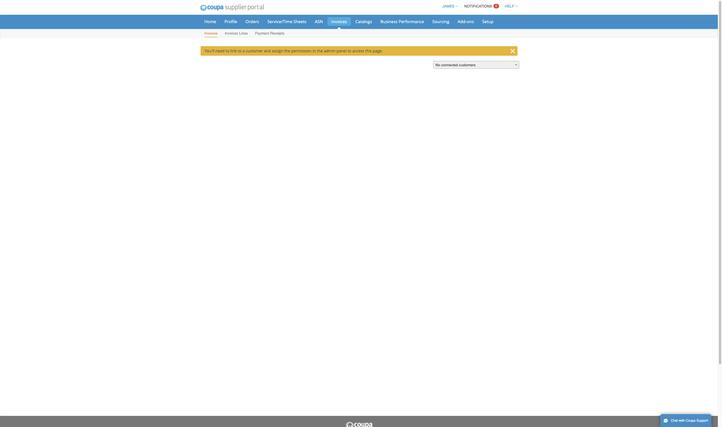 Task type: vqa. For each thing, say whether or not it's contained in the screenshot.
the top invoices LINK
yes



Task type: describe. For each thing, give the bounding box(es) containing it.
setup link
[[479, 17, 498, 26]]

home link
[[201, 17, 220, 26]]

catalogs
[[356, 19, 372, 24]]

orders link
[[242, 17, 263, 26]]

No connected customers field
[[434, 61, 520, 69]]

sourcing link
[[429, 17, 453, 26]]

1 the from the left
[[285, 48, 291, 54]]

invoices lines link
[[225, 30, 248, 37]]

help link
[[503, 4, 518, 8]]

and
[[264, 48, 271, 54]]

no
[[436, 63, 441, 67]]

customers
[[459, 63, 476, 67]]

assign
[[272, 48, 284, 54]]

chat
[[672, 419, 679, 423]]

sourcing
[[433, 19, 450, 24]]

0 horizontal spatial invoices
[[205, 31, 218, 35]]

1 vertical spatial invoices link
[[204, 30, 218, 37]]

profile link
[[221, 17, 241, 26]]

no connected customers
[[436, 63, 476, 67]]

a
[[243, 48, 245, 54]]

sheets
[[294, 19, 307, 24]]

in
[[313, 48, 316, 54]]

support
[[697, 419, 709, 423]]

you'll need to link to a customer and assign the permission in the admin panel to access this page.
[[205, 48, 383, 54]]

business
[[381, 19, 398, 24]]

help
[[505, 4, 515, 8]]

catalogs link
[[352, 17, 376, 26]]

receipts
[[271, 31, 285, 35]]

notifications
[[465, 4, 493, 8]]

service/time sheets
[[268, 19, 307, 24]]

1 horizontal spatial coupa supplier portal image
[[345, 422, 373, 428]]

james link
[[440, 4, 458, 8]]

business performance
[[381, 19, 424, 24]]

chat with coupa support
[[672, 419, 709, 423]]

payment receipts
[[255, 31, 285, 35]]

1 to from the left
[[226, 48, 230, 54]]

0 vertical spatial coupa supplier portal image
[[196, 1, 268, 15]]



Task type: locate. For each thing, give the bounding box(es) containing it.
0 horizontal spatial invoices link
[[204, 30, 218, 37]]

1 horizontal spatial invoices
[[225, 31, 238, 35]]

invoices right asn link
[[332, 19, 347, 24]]

0 vertical spatial invoices link
[[328, 17, 351, 26]]

the
[[285, 48, 291, 54], [317, 48, 323, 54]]

customer
[[246, 48, 263, 54]]

admin
[[324, 48, 336, 54]]

to left link
[[226, 48, 230, 54]]

need
[[216, 48, 225, 54]]

2 horizontal spatial to
[[348, 48, 352, 54]]

to
[[226, 48, 230, 54], [238, 48, 242, 54], [348, 48, 352, 54]]

coupa
[[687, 419, 696, 423]]

the right in
[[317, 48, 323, 54]]

link
[[231, 48, 237, 54]]

invoices down home
[[205, 31, 218, 35]]

0 horizontal spatial coupa supplier portal image
[[196, 1, 268, 15]]

this
[[366, 48, 372, 54]]

3 to from the left
[[348, 48, 352, 54]]

invoices
[[332, 19, 347, 24], [205, 31, 218, 35], [225, 31, 238, 35]]

invoices link down home
[[204, 30, 218, 37]]

1 horizontal spatial the
[[317, 48, 323, 54]]

2 horizontal spatial invoices
[[332, 19, 347, 24]]

add-ons link
[[455, 17, 478, 26]]

invoices link right asn link
[[328, 17, 351, 26]]

invoices link
[[328, 17, 351, 26], [204, 30, 218, 37]]

access
[[353, 48, 365, 54]]

to left a
[[238, 48, 242, 54]]

connected
[[442, 63, 458, 67]]

0 horizontal spatial to
[[226, 48, 230, 54]]

james
[[443, 4, 455, 8]]

to right panel at the left top of the page
[[348, 48, 352, 54]]

1 horizontal spatial to
[[238, 48, 242, 54]]

invoices lines
[[225, 31, 248, 35]]

navigation containing notifications 0
[[440, 1, 518, 12]]

0 horizontal spatial the
[[285, 48, 291, 54]]

1 vertical spatial coupa supplier portal image
[[345, 422, 373, 428]]

orders
[[246, 19, 259, 24]]

coupa supplier portal image
[[196, 1, 268, 15], [345, 422, 373, 428]]

add-
[[458, 19, 467, 24]]

1 horizontal spatial invoices link
[[328, 17, 351, 26]]

2 the from the left
[[317, 48, 323, 54]]

performance
[[399, 19, 424, 24]]

add-ons
[[458, 19, 474, 24]]

service/time sheets link
[[264, 17, 310, 26]]

asn
[[315, 19, 323, 24]]

No connected customers text field
[[434, 61, 519, 69]]

0
[[496, 4, 498, 8]]

you'll
[[205, 48, 215, 54]]

payment receipts link
[[255, 30, 285, 37]]

the right assign
[[285, 48, 291, 54]]

home
[[205, 19, 216, 24]]

page.
[[373, 48, 383, 54]]

permission
[[292, 48, 312, 54]]

invoices down the profile
[[225, 31, 238, 35]]

ons
[[467, 19, 474, 24]]

payment
[[255, 31, 270, 35]]

setup
[[483, 19, 494, 24]]

profile
[[225, 19, 237, 24]]

notifications 0
[[465, 4, 498, 8]]

service/time
[[268, 19, 293, 24]]

with
[[680, 419, 686, 423]]

navigation
[[440, 1, 518, 12]]

panel
[[337, 48, 347, 54]]

asn link
[[312, 17, 327, 26]]

lines
[[239, 31, 248, 35]]

chat with coupa support button
[[661, 415, 712, 428]]

2 to from the left
[[238, 48, 242, 54]]

business performance link
[[377, 17, 428, 26]]



